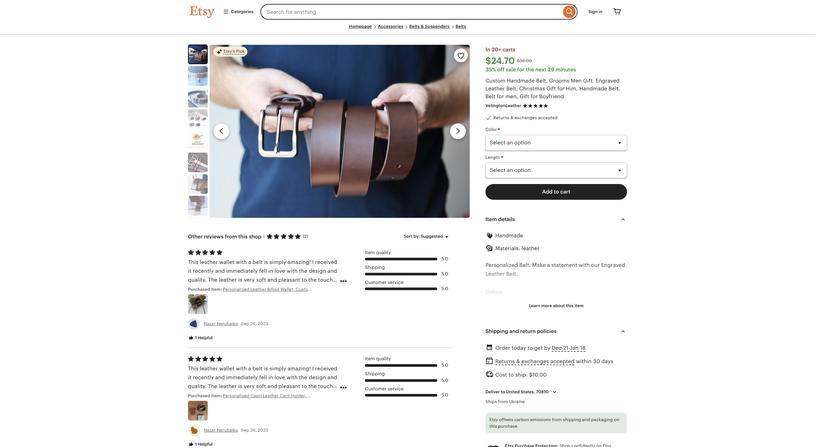 Task type: vqa. For each thing, say whether or not it's contained in the screenshot.
1st 1 Helpful "button" from the bottom of the page's View details of this review photo by Nazar Nerubaiko
yes



Task type: describe. For each thing, give the bounding box(es) containing it.
1 for the 1 helpful button for 1st view details of this review photo by nazar nerubaiko
[[195, 336, 197, 341]]

engraved inside 'personalized belt: make a statement with our engraved leather belt.'
[[602, 262, 626, 269]]

item quality for nazar nerubaiko link for the 1 helpful button related to second view details of this review photo by nazar nerubaiko
[[365, 357, 391, 362]]

personalized belt: make a statement with our engraved leather belt.
[[486, 262, 626, 277]]

details
[[499, 216, 515, 223]]

2 vertical spatial shipping
[[365, 372, 385, 377]]

item for nazar nerubaiko link related to the 1 helpful button for 1st view details of this review photo by nazar nerubaiko
[[365, 250, 375, 255]]

about
[[554, 304, 565, 309]]

$24.70 $38.00
[[486, 56, 532, 66]]

for left the
[[518, 67, 525, 73]]

accessories link
[[378, 24, 404, 29]]

to for ship:
[[509, 372, 514, 378]]

custom handmade belt grooms men gift engraved leather belt image 5 image
[[188, 131, 208, 151]]

1 horizontal spatial gift
[[547, 86, 556, 92]]

custom
[[486, 78, 506, 84]]

etsy's pick
[[224, 49, 245, 54]]

20+
[[492, 47, 502, 53]]

the
[[526, 67, 535, 73]]

sort by: suggested button
[[399, 230, 456, 244]]

Search for anything text field
[[261, 4, 562, 20]]

etsy's pick button
[[214, 47, 248, 57]]

3 5.0 from the top
[[442, 286, 449, 292]]

returns & exchanges accepted
[[494, 115, 558, 120]]

custom handmade belt grooms men gift engraved leather belt image 8 image
[[188, 196, 208, 216]]

color
[[486, 127, 499, 132]]

(96
[[512, 441, 521, 447]]

0 vertical spatial from
[[225, 234, 237, 240]]

1 for the 1 helpful button related to second view details of this review photo by nazar nerubaiko
[[195, 442, 197, 447]]

materials: leather
[[496, 246, 540, 252]]

29
[[548, 67, 555, 73]]

shop
[[249, 234, 262, 240]]

add to cart
[[543, 189, 571, 195]]

- red - black
[[486, 325, 503, 340]]

1 view details of this review photo by nazar nerubaiko image from the top
[[188, 295, 208, 314]]

service for nazar nerubaiko link for the 1 helpful button related to second view details of this review photo by nazar nerubaiko
[[388, 386, 404, 392]]

united
[[507, 390, 520, 395]]

|
[[264, 234, 265, 239]]

3 - from the top
[[486, 334, 488, 340]]

homepage
[[349, 24, 372, 29]]

(86
[[512, 423, 521, 429]]

& for returns & exchanges accepted within 30 days
[[517, 359, 521, 365]]

cart
[[561, 189, 571, 195]]

custom handmade belt grooms men gift engraved leather belt image 3 image
[[188, 88, 208, 108]]

helpful for nazar nerubaiko link for the 1 helpful button related to second view details of this review photo by nazar nerubaiko
[[198, 442, 213, 447]]

item inside dropdown button
[[486, 216, 497, 223]]

shipping inside dropdown button
[[486, 329, 509, 335]]

custom handmade belt, grooms men gift, engraved leather belt, christmas gift for him, handmade belt, belt for men, gift for boyfriend
[[486, 78, 621, 100]]

and inside etsy offsets carbon emissions from shipping and packaging on this purchase.
[[583, 418, 591, 423]]

item for nazar nerubaiko link for the 1 helpful button related to second view details of this review photo by nazar nerubaiko
[[365, 357, 375, 362]]

2 men, from the left
[[558, 351, 571, 358]]

next
[[536, 67, 547, 73]]

dec 21-jan 18 button
[[552, 344, 586, 353]]

jan
[[571, 345, 579, 352]]

off
[[498, 67, 505, 73]]

etsy
[[490, 418, 498, 423]]

item quality for nazar nerubaiko link related to the 1 helpful button for 1st view details of this review photo by nazar nerubaiko
[[365, 250, 391, 255]]

sizes:
[[510, 405, 525, 411]]

accepted for returns & exchanges accepted
[[539, 115, 558, 120]]

purchased for second view details of this review photo by nazar nerubaiko
[[188, 394, 210, 399]]

and inside ideal for: grooms men, best men, valentine's/thanks giving/father's day, new year, christmas, and birthdays.
[[594, 360, 603, 367]]

learn
[[529, 304, 541, 309]]

gift,
[[584, 78, 595, 84]]

nazar nerubaiko link for the 1 helpful button for 1st view details of this review photo by nazar nerubaiko
[[204, 322, 238, 326]]

customer service for nazar nerubaiko link for the 1 helpful button related to second view details of this review photo by nazar nerubaiko
[[365, 386, 404, 392]]

24, for nazar nerubaiko link for the 1 helpful button related to second view details of this review photo by nazar nerubaiko
[[251, 428, 257, 433]]

statement
[[552, 262, 578, 269]]

2 horizontal spatial belt,
[[609, 86, 621, 92]]

velingtonleather link
[[486, 103, 522, 108]]

within
[[576, 359, 592, 365]]

ideal
[[486, 351, 498, 358]]

0 vertical spatial handmade
[[507, 78, 535, 84]]

materials:
[[496, 246, 521, 252]]

get
[[535, 345, 543, 352]]

inches down purchase.
[[494, 432, 511, 438]]

2 5.0 from the top
[[442, 271, 449, 277]]

customer service for nazar nerubaiko link related to the 1 helpful button for 1st view details of this review photo by nazar nerubaiko
[[365, 280, 404, 285]]

1 horizontal spatial custom handmade belt grooms men gift engraved leather belt image 1 image
[[210, 45, 470, 218]]

inches down available at right bottom
[[494, 414, 510, 420]]

men
[[571, 78, 582, 84]]

christmas
[[520, 86, 545, 92]]

leather inside custom handmade belt, grooms men gift, engraved leather belt, christmas gift for him, handmade belt, belt for men, gift for boyfriend
[[486, 86, 505, 92]]

32
[[486, 414, 492, 420]]

for left him,
[[558, 86, 565, 92]]

item: for 1st view details of this review photo by nazar nerubaiko
[[211, 287, 222, 292]]

leather
[[522, 246, 540, 252]]

1 men, from the left
[[532, 351, 544, 358]]

colors: - cognac
[[486, 289, 509, 304]]

item: for second view details of this review photo by nazar nerubaiko
[[211, 394, 222, 399]]

0 horizontal spatial custom handmade belt grooms men gift engraved leather belt image 1 image
[[189, 45, 207, 64]]

6 5.0 from the top
[[442, 393, 449, 398]]

in
[[486, 47, 491, 53]]

10.00
[[533, 372, 547, 378]]

shipping and return policies
[[486, 329, 557, 335]]

item
[[575, 304, 584, 309]]

valentine's/thanks
[[572, 351, 620, 358]]

- inside colors: - cognac
[[486, 298, 488, 304]]

customer for nazar nerubaiko link for the 1 helpful button related to second view details of this review photo by nazar nerubaiko
[[365, 386, 387, 392]]

2 vertical spatial handmade
[[496, 233, 524, 239]]

belt inside the belt specifications: width: 1.57 inches (4 cm). available sizes: 32 inches (81 centimeters) 34 inches (86 centimeters) 36 inches (91 centimeters) 38 inches (96 centimeters)
[[486, 387, 496, 393]]

quality for nazar nerubaiko link related to the 1 helpful button for 1st view details of this review photo by nazar nerubaiko
[[376, 250, 391, 255]]

learn more about this item
[[529, 304, 584, 309]]

for up velingtonleather link
[[497, 94, 504, 100]]

2 - from the top
[[486, 325, 488, 331]]

(4
[[533, 396, 538, 402]]

exchanges for returns & exchanges accepted within 30 days
[[522, 359, 549, 365]]

1 helpful button for 1st view details of this review photo by nazar nerubaiko
[[183, 332, 218, 344]]

customer for nazar nerubaiko link related to the 1 helpful button for 1st view details of this review photo by nazar nerubaiko
[[365, 280, 387, 285]]

2 view details of this review photo by nazar nerubaiko image from the top
[[188, 401, 208, 421]]

$24.70
[[486, 56, 515, 66]]

width:
[[486, 396, 503, 402]]

1 horizontal spatial belt,
[[537, 78, 548, 84]]

$38.00
[[517, 58, 532, 63]]

by:
[[414, 234, 420, 239]]

menu bar containing homepage
[[190, 24, 626, 35]]

sign in button
[[584, 6, 608, 18]]

pick
[[236, 49, 245, 54]]

belt inside custom handmade belt, grooms men gift, engraved leather belt, christmas gift for him, handmade belt, belt for men, gift for boyfriend
[[486, 94, 496, 100]]

emissions
[[531, 418, 551, 423]]

for:
[[500, 351, 509, 358]]

inches right 38
[[494, 441, 511, 447]]

deliver to united states, 70810 button
[[481, 386, 564, 399]]

add to cart button
[[486, 184, 628, 200]]

cost
[[496, 372, 508, 378]]

(2)
[[303, 234, 309, 239]]

states,
[[521, 390, 535, 395]]

personalized
[[486, 262, 518, 269]]

available
[[486, 405, 509, 411]]

offsets
[[500, 418, 514, 423]]

cognac
[[489, 298, 509, 304]]

suggested
[[421, 234, 443, 239]]

nazar for second view details of this review photo by nazar nerubaiko
[[204, 428, 216, 433]]

1 horizontal spatial from
[[499, 400, 508, 405]]

custom handmade belt grooms men gift engraved leather belt image 6 image
[[188, 153, 208, 173]]

sign
[[589, 9, 598, 14]]



Task type: locate. For each thing, give the bounding box(es) containing it.
today
[[512, 345, 527, 352]]

2 item: from the top
[[211, 394, 222, 399]]

1 - from the top
[[486, 298, 488, 304]]

1 belt from the top
[[486, 94, 496, 100]]

2 nazar nerubaiko sep 24, 2023 from the top
[[204, 428, 269, 433]]

1 vertical spatial 2023
[[258, 428, 269, 433]]

1 vertical spatial -
[[486, 325, 488, 331]]

0 vertical spatial sep
[[241, 322, 249, 326]]

2 item quality from the top
[[365, 357, 391, 362]]

belts for belts & suspenders
[[410, 24, 420, 29]]

accepted down boyfriend on the right top
[[539, 115, 558, 120]]

from inside etsy offsets carbon emissions from shipping and packaging on this purchase.
[[552, 418, 562, 423]]

none search field inside banner
[[261, 4, 578, 20]]

this inside etsy offsets carbon emissions from shipping and packaging on this purchase.
[[490, 424, 497, 429]]

men, up year,
[[558, 351, 571, 358]]

& left day,
[[517, 359, 521, 365]]

order today to get by dec 21-jan 18
[[496, 345, 586, 352]]

0 vertical spatial service
[[388, 280, 404, 285]]

2 customer from the top
[[365, 386, 387, 392]]

0 vertical spatial quality
[[376, 250, 391, 255]]

from right reviews
[[225, 234, 237, 240]]

cm).
[[540, 396, 551, 402]]

belt up velingtonleather
[[486, 94, 496, 100]]

2 sep from the top
[[241, 428, 249, 433]]

1 vertical spatial leather
[[486, 271, 505, 277]]

and down valentine's/thanks
[[594, 360, 603, 367]]

ships from ukraine
[[486, 400, 525, 405]]

1 vertical spatial 1 helpful
[[194, 442, 213, 447]]

red
[[489, 325, 499, 331]]

ideal for: grooms men, best men, valentine's/thanks giving/father's day, new year, christmas, and birthdays.
[[486, 351, 620, 376]]

belt:
[[520, 262, 531, 269]]

2 vertical spatial this
[[490, 424, 497, 429]]

0 vertical spatial belt
[[486, 94, 496, 100]]

purchase.
[[499, 424, 519, 429]]

0 vertical spatial gift
[[547, 86, 556, 92]]

1 horizontal spatial and
[[583, 418, 591, 423]]

by
[[545, 345, 551, 352]]

2 customer service from the top
[[365, 386, 404, 392]]

dec
[[552, 345, 562, 352]]

1 vertical spatial 1
[[195, 442, 197, 447]]

grooms down "minutes"
[[550, 78, 570, 84]]

suspenders
[[425, 24, 450, 29]]

black
[[489, 334, 503, 340]]

nerubaiko for nazar nerubaiko link related to the 1 helpful button for 1st view details of this review photo by nazar nerubaiko
[[217, 322, 238, 326]]

1 helpful for nazar nerubaiko link related to the 1 helpful button for 1st view details of this review photo by nazar nerubaiko
[[194, 336, 213, 341]]

and left the return
[[510, 329, 519, 335]]

etsy offsets carbon emissions from shipping and packaging on this purchase.
[[490, 418, 620, 429]]

1 vertical spatial from
[[499, 400, 508, 405]]

1 vertical spatial item
[[365, 250, 375, 255]]

gift down christmas
[[520, 94, 530, 100]]

1 horizontal spatial grooms
[[550, 78, 570, 84]]

2 2023 from the top
[[258, 428, 269, 433]]

1 vertical spatial quality
[[376, 357, 391, 362]]

returns & exchanges accepted button
[[496, 357, 575, 367]]

2 vertical spatial item
[[365, 357, 375, 362]]

0 vertical spatial grooms
[[550, 78, 570, 84]]

24,
[[251, 322, 257, 326], [251, 428, 257, 433]]

other
[[188, 234, 203, 240]]

& for returns & exchanges accepted
[[511, 115, 514, 120]]

handmade up materials:
[[496, 233, 524, 239]]

ukraine
[[510, 400, 525, 405]]

men,
[[532, 351, 544, 358], [558, 351, 571, 358]]

0 horizontal spatial grooms
[[510, 351, 530, 358]]

2 nerubaiko from the top
[[217, 428, 238, 433]]

1 nazar nerubaiko sep 24, 2023 from the top
[[204, 322, 269, 326]]

nazar nerubaiko sep 24, 2023 for nazar nerubaiko link for the 1 helpful button related to second view details of this review photo by nazar nerubaiko
[[204, 428, 269, 433]]

grooms up day,
[[510, 351, 530, 358]]

inches down states,
[[515, 396, 532, 402]]

customer service
[[365, 280, 404, 285], [365, 386, 404, 392]]

0 vertical spatial item
[[486, 216, 497, 223]]

1 vertical spatial accepted
[[551, 359, 575, 365]]

returns down for:
[[496, 359, 515, 365]]

sign in
[[589, 9, 603, 14]]

35% off sale for the next 29 minutes
[[486, 67, 577, 73]]

sep for nazar nerubaiko link related to the 1 helpful button for 1st view details of this review photo by nazar nerubaiko
[[241, 322, 249, 326]]

0 vertical spatial item:
[[211, 287, 222, 292]]

2 belt from the top
[[486, 387, 496, 393]]

2 horizontal spatial from
[[552, 418, 562, 423]]

accessories
[[378, 24, 404, 29]]

-
[[486, 298, 488, 304], [486, 325, 488, 331], [486, 334, 488, 340]]

0 vertical spatial this
[[239, 234, 248, 240]]

& down velingtonleather link
[[511, 115, 514, 120]]

1 vertical spatial item quality
[[365, 357, 391, 362]]

exchanges down get
[[522, 359, 549, 365]]

0 vertical spatial shipping
[[365, 265, 385, 270]]

nazar nerubaiko link
[[204, 322, 238, 326], [204, 428, 238, 433]]

grooms inside custom handmade belt, grooms men gift, engraved leather belt, christmas gift for him, handmade belt, belt for men, gift for boyfriend
[[550, 78, 570, 84]]

1 vertical spatial nerubaiko
[[217, 428, 238, 433]]

gift up boyfriend on the right top
[[547, 86, 556, 92]]

belt specifications: width: 1.57 inches (4 cm). available sizes: 32 inches (81 centimeters) 34 inches (86 centimeters) 36 inches (91 centimeters) 38 inches (96 centimeters)
[[486, 387, 555, 447]]

1 helpful
[[194, 336, 213, 341], [194, 442, 213, 447]]

christmas,
[[565, 360, 592, 367]]

engraved right our
[[602, 262, 626, 269]]

1 vertical spatial this
[[567, 304, 574, 309]]

belt up width:
[[486, 387, 496, 393]]

deliver
[[486, 390, 500, 395]]

handmade down gift,
[[580, 86, 608, 92]]

1 vertical spatial item:
[[211, 394, 222, 399]]

returns
[[494, 115, 510, 120], [496, 359, 515, 365]]

item details
[[486, 216, 515, 223]]

this for item
[[567, 304, 574, 309]]

service for nazar nerubaiko link related to the 1 helpful button for 1st view details of this review photo by nazar nerubaiko
[[388, 280, 404, 285]]

to inside button
[[554, 189, 559, 195]]

2 24, from the top
[[251, 428, 257, 433]]

belts right suspenders on the top
[[456, 24, 466, 29]]

0 vertical spatial nazar nerubaiko sep 24, 2023
[[204, 322, 269, 326]]

1 belts from the left
[[410, 24, 420, 29]]

nazar nerubaiko sep 24, 2023 for nazar nerubaiko link related to the 1 helpful button for 1st view details of this review photo by nazar nerubaiko
[[204, 322, 269, 326]]

0 vertical spatial engraved
[[596, 78, 620, 84]]

length
[[486, 155, 502, 160]]

0 vertical spatial customer
[[365, 280, 387, 285]]

1 purchased from the top
[[188, 287, 210, 292]]

0 horizontal spatial gift
[[520, 94, 530, 100]]

and right "shipping"
[[583, 418, 591, 423]]

1 vertical spatial belt
[[486, 387, 496, 393]]

nerubaiko for nazar nerubaiko link for the 1 helpful button related to second view details of this review photo by nazar nerubaiko
[[217, 428, 238, 433]]

0 vertical spatial purchased
[[188, 287, 210, 292]]

1 vertical spatial sep
[[241, 428, 249, 433]]

to inside dropdown button
[[501, 390, 506, 395]]

0 vertical spatial purchased item:
[[188, 287, 223, 292]]

1 customer service from the top
[[365, 280, 404, 285]]

1 helpful for nazar nerubaiko link for the 1 helpful button related to second view details of this review photo by nazar nerubaiko
[[194, 442, 213, 447]]

2 purchased from the top
[[188, 394, 210, 399]]

sep
[[241, 322, 249, 326], [241, 428, 249, 433]]

from left "shipping"
[[552, 418, 562, 423]]

1 vertical spatial view details of this review photo by nazar nerubaiko image
[[188, 401, 208, 421]]

our
[[592, 262, 600, 269]]

this inside dropdown button
[[567, 304, 574, 309]]

0 vertical spatial 2023
[[258, 322, 269, 326]]

1 vertical spatial helpful
[[198, 442, 213, 447]]

belts & suspenders link
[[410, 24, 450, 29]]

0 vertical spatial &
[[421, 24, 424, 29]]

0 horizontal spatial from
[[225, 234, 237, 240]]

1 vertical spatial &
[[511, 115, 514, 120]]

returns for returns & exchanges accepted within 30 days
[[496, 359, 515, 365]]

1 vertical spatial shipping
[[486, 329, 509, 335]]

and
[[510, 329, 519, 335], [594, 360, 603, 367], [583, 418, 591, 423]]

1 vertical spatial exchanges
[[522, 359, 549, 365]]

belts down the search for anything text box
[[410, 24, 420, 29]]

purchased item: for 1st view details of this review photo by nazar nerubaiko
[[188, 287, 223, 292]]

(81
[[512, 414, 519, 420]]

leather
[[486, 86, 505, 92], [486, 271, 505, 277]]

sep for nazar nerubaiko link for the 1 helpful button related to second view details of this review photo by nazar nerubaiko
[[241, 428, 249, 433]]

for down christmas
[[531, 94, 538, 100]]

2 1 helpful button from the top
[[183, 439, 218, 448]]

sort
[[404, 234, 413, 239]]

exchanges down velingtonleather
[[515, 115, 537, 120]]

0 vertical spatial exchanges
[[515, 115, 537, 120]]

2 horizontal spatial this
[[567, 304, 574, 309]]

purchased
[[188, 287, 210, 292], [188, 394, 210, 399]]

leather inside 'personalized belt: make a statement with our engraved leather belt.'
[[486, 271, 505, 277]]

and inside dropdown button
[[510, 329, 519, 335]]

& inside menu bar
[[421, 24, 424, 29]]

21-
[[564, 345, 571, 352]]

cost to ship: $ 10.00
[[496, 372, 547, 378]]

2 quality from the top
[[376, 357, 391, 362]]

0 horizontal spatial belts
[[410, 24, 420, 29]]

reviews
[[204, 234, 224, 240]]

deliver to united states, 70810
[[486, 390, 549, 395]]

inches down offsets
[[494, 423, 511, 429]]

to
[[554, 189, 559, 195], [528, 345, 533, 352], [509, 372, 514, 378], [501, 390, 506, 395]]

0 vertical spatial view details of this review photo by nazar nerubaiko image
[[188, 295, 208, 314]]

nazar for 1st view details of this review photo by nazar nerubaiko
[[204, 322, 216, 326]]

2 vertical spatial and
[[583, 418, 591, 423]]

4 5.0 from the top
[[442, 363, 449, 368]]

1 24, from the top
[[251, 322, 257, 326]]

0 vertical spatial returns
[[494, 115, 510, 120]]

1 item quality from the top
[[365, 250, 391, 255]]

returns for returns & exchanges accepted
[[494, 115, 510, 120]]

1 service from the top
[[388, 280, 404, 285]]

0 vertical spatial customer service
[[365, 280, 404, 285]]

quality for nazar nerubaiko link for the 1 helpful button related to second view details of this review photo by nazar nerubaiko
[[376, 357, 391, 362]]

0 horizontal spatial &
[[421, 24, 424, 29]]

- left black
[[486, 334, 488, 340]]

2 purchased item: from the top
[[188, 394, 223, 399]]

5 5.0 from the top
[[442, 378, 449, 383]]

0 vertical spatial 1 helpful button
[[183, 332, 218, 344]]

0 vertical spatial leather
[[486, 86, 505, 92]]

2 vertical spatial from
[[552, 418, 562, 423]]

$
[[530, 372, 533, 378]]

this
[[239, 234, 248, 240], [567, 304, 574, 309], [490, 424, 497, 429]]

2 service from the top
[[388, 386, 404, 392]]

2 horizontal spatial &
[[517, 359, 521, 365]]

for
[[518, 67, 525, 73], [558, 86, 565, 92], [497, 94, 504, 100], [531, 94, 538, 100]]

35%
[[486, 67, 497, 73]]

- left red
[[486, 325, 488, 331]]

engraved inside custom handmade belt, grooms men gift, engraved leather belt, christmas gift for him, handmade belt, belt for men, gift for boyfriend
[[596, 78, 620, 84]]

1 vertical spatial grooms
[[510, 351, 530, 358]]

1 leather from the top
[[486, 86, 505, 92]]

1 nazar nerubaiko link from the top
[[204, 322, 238, 326]]

banner containing categories
[[178, 0, 637, 24]]

belts link
[[456, 24, 466, 29]]

1 1 helpful button from the top
[[183, 332, 218, 344]]

with
[[579, 262, 590, 269]]

2 belts from the left
[[456, 24, 466, 29]]

nazar nerubaiko link for the 1 helpful button related to second view details of this review photo by nazar nerubaiko
[[204, 428, 238, 433]]

2 leather from the top
[[486, 271, 505, 277]]

1 1 from the top
[[195, 336, 197, 341]]

banner
[[178, 0, 637, 24]]

to left cart
[[554, 189, 559, 195]]

0 vertical spatial helpful
[[198, 336, 213, 341]]

0 vertical spatial -
[[486, 298, 488, 304]]

to up 1.57
[[501, 390, 506, 395]]

2 vertical spatial &
[[517, 359, 521, 365]]

grooms inside ideal for: grooms men, best men, valentine's/thanks giving/father's day, new year, christmas, and birthdays.
[[510, 351, 530, 358]]

- down colors:
[[486, 298, 488, 304]]

1 purchased item: from the top
[[188, 287, 223, 292]]

1 sep from the top
[[241, 322, 249, 326]]

custom handmade belt grooms men gift engraved leather belt image 7 image
[[188, 174, 208, 194]]

1.57
[[504, 396, 514, 402]]

from up available at right bottom
[[499, 400, 508, 405]]

leather down personalized
[[486, 271, 505, 277]]

view details of this review photo by nazar nerubaiko image
[[188, 295, 208, 314], [188, 401, 208, 421]]

returns down velingtonleather
[[494, 115, 510, 120]]

0 horizontal spatial and
[[510, 329, 519, 335]]

1 horizontal spatial this
[[490, 424, 497, 429]]

leather down custom
[[486, 86, 505, 92]]

more
[[542, 304, 553, 309]]

to left get
[[528, 345, 533, 352]]

purchased item:
[[188, 287, 223, 292], [188, 394, 223, 399]]

1 item: from the top
[[211, 287, 222, 292]]

accepted down best
[[551, 359, 575, 365]]

make
[[533, 262, 546, 269]]

0 vertical spatial and
[[510, 329, 519, 335]]

2 nazar nerubaiko link from the top
[[204, 428, 238, 433]]

2 helpful from the top
[[198, 442, 213, 447]]

this for shop
[[239, 234, 248, 240]]

1 vertical spatial nazar nerubaiko sep 24, 2023
[[204, 428, 269, 433]]

shipping
[[563, 418, 582, 423]]

1 horizontal spatial men,
[[558, 351, 571, 358]]

1 vertical spatial customer
[[365, 386, 387, 392]]

1 nazar from the top
[[204, 322, 216, 326]]

1 nerubaiko from the top
[[217, 322, 238, 326]]

0 vertical spatial item quality
[[365, 250, 391, 255]]

1 vertical spatial purchased item:
[[188, 394, 223, 399]]

1 1 helpful from the top
[[194, 336, 213, 341]]

service
[[388, 280, 404, 285], [388, 386, 404, 392]]

1 2023 from the top
[[258, 322, 269, 326]]

0 vertical spatial nazar nerubaiko link
[[204, 322, 238, 326]]

ship:
[[516, 372, 528, 378]]

purchased item: for second view details of this review photo by nazar nerubaiko
[[188, 394, 223, 399]]

1 vertical spatial gift
[[520, 94, 530, 100]]

1 vertical spatial customer service
[[365, 386, 404, 392]]

purchased for 1st view details of this review photo by nazar nerubaiko
[[188, 287, 210, 292]]

0 horizontal spatial men,
[[532, 351, 544, 358]]

24, for nazar nerubaiko link related to the 1 helpful button for 1st view details of this review photo by nazar nerubaiko
[[251, 322, 257, 326]]

menu bar
[[190, 24, 626, 35]]

this down etsy
[[490, 424, 497, 429]]

men, up new
[[532, 351, 544, 358]]

accepted for returns & exchanges accepted within 30 days
[[551, 359, 575, 365]]

1 vertical spatial 1 helpful button
[[183, 439, 218, 448]]

1 horizontal spatial &
[[511, 115, 514, 120]]

return
[[521, 329, 536, 335]]

1 vertical spatial handmade
[[580, 86, 608, 92]]

to right cost on the right bottom of page
[[509, 372, 514, 378]]

exchanges for returns & exchanges accepted
[[515, 115, 537, 120]]

exchanges
[[515, 115, 537, 120], [522, 359, 549, 365]]

1 quality from the top
[[376, 250, 391, 255]]

1 horizontal spatial belts
[[456, 24, 466, 29]]

days
[[602, 359, 614, 365]]

2 1 helpful from the top
[[194, 442, 213, 447]]

etsy's
[[224, 49, 235, 54]]

this left item
[[567, 304, 574, 309]]

returns & exchanges accepted within 30 days
[[496, 359, 614, 365]]

custom handmade belt grooms men gift engraved leather belt image 1 image
[[210, 45, 470, 218], [189, 45, 207, 64]]

nazar
[[204, 322, 216, 326], [204, 428, 216, 433]]

0 horizontal spatial belt,
[[507, 86, 518, 92]]

2 nazar from the top
[[204, 428, 216, 433]]

18
[[581, 345, 586, 352]]

0 vertical spatial accepted
[[539, 115, 558, 120]]

policies
[[537, 329, 557, 335]]

carbon
[[515, 418, 530, 423]]

birthdays.
[[486, 369, 512, 376]]

add
[[543, 189, 553, 195]]

& for belts & suspenders
[[421, 24, 424, 29]]

1 helpful button for second view details of this review photo by nazar nerubaiko
[[183, 439, 218, 448]]

1 customer from the top
[[365, 280, 387, 285]]

grooms
[[550, 78, 570, 84], [510, 351, 530, 358]]

to for united
[[501, 390, 506, 395]]

0 vertical spatial nerubaiko
[[217, 322, 238, 326]]

sort by: suggested
[[404, 234, 443, 239]]

1 vertical spatial nazar
[[204, 428, 216, 433]]

1 vertical spatial engraved
[[602, 262, 626, 269]]

1 helpful from the top
[[198, 336, 213, 341]]

2 1 from the top
[[195, 442, 197, 447]]

& left suspenders on the top
[[421, 24, 424, 29]]

1 vertical spatial and
[[594, 360, 603, 367]]

belts for belts link on the top right
[[456, 24, 466, 29]]

1 vertical spatial service
[[388, 386, 404, 392]]

0 vertical spatial 24,
[[251, 322, 257, 326]]

to for cart
[[554, 189, 559, 195]]

1 5.0 from the top
[[442, 257, 449, 262]]

helpful for nazar nerubaiko link related to the 1 helpful button for 1st view details of this review photo by nazar nerubaiko
[[198, 336, 213, 341]]

1 vertical spatial purchased
[[188, 394, 210, 399]]

1 vertical spatial 24,
[[251, 428, 257, 433]]

2 horizontal spatial and
[[594, 360, 603, 367]]

70810
[[536, 390, 549, 395]]

engraved right gift,
[[596, 78, 620, 84]]

0 vertical spatial 1 helpful
[[194, 336, 213, 341]]

this left the shop
[[239, 234, 248, 240]]

specifications:
[[497, 387, 535, 393]]

custom handmade belt grooms men gift engraved leather belt image 4 image
[[188, 110, 208, 129]]

(91
[[512, 432, 520, 438]]

0 vertical spatial 1
[[195, 336, 197, 341]]

None search field
[[261, 4, 578, 20]]

handmade up christmas
[[507, 78, 535, 84]]

customer
[[365, 280, 387, 285], [365, 386, 387, 392]]

1 vertical spatial returns
[[496, 359, 515, 365]]

custom handmade belt grooms men gift engraved leather belt image 2 image
[[188, 66, 208, 86]]



